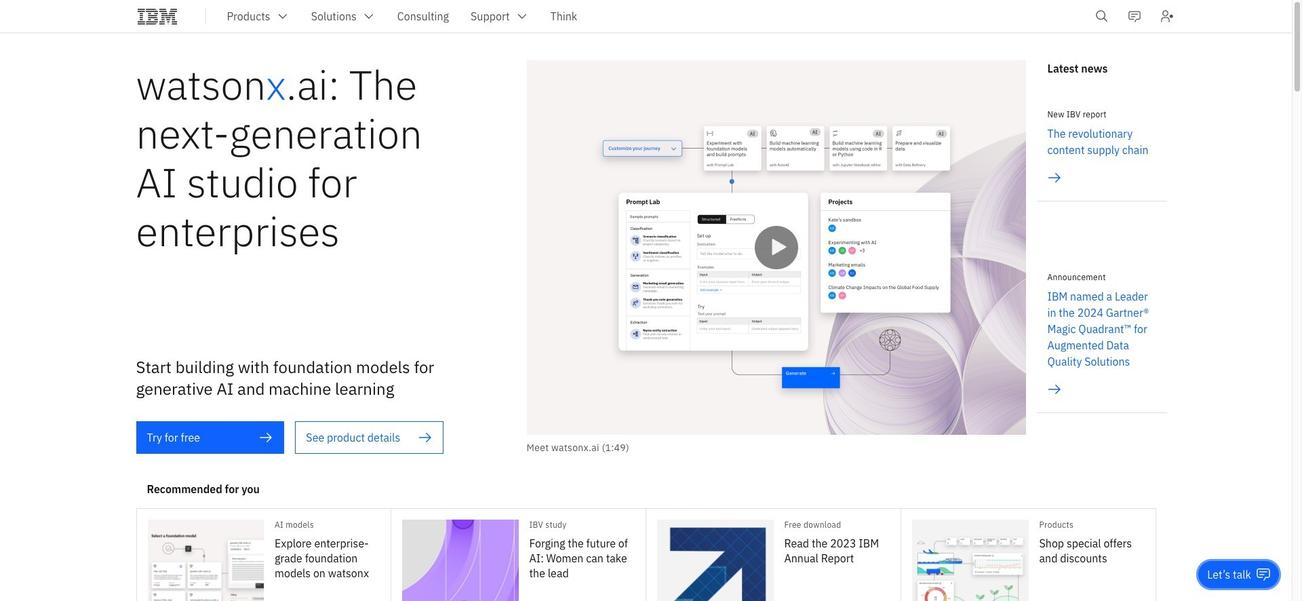 Task type: describe. For each thing, give the bounding box(es) containing it.
let's talk element
[[1208, 567, 1252, 582]]



